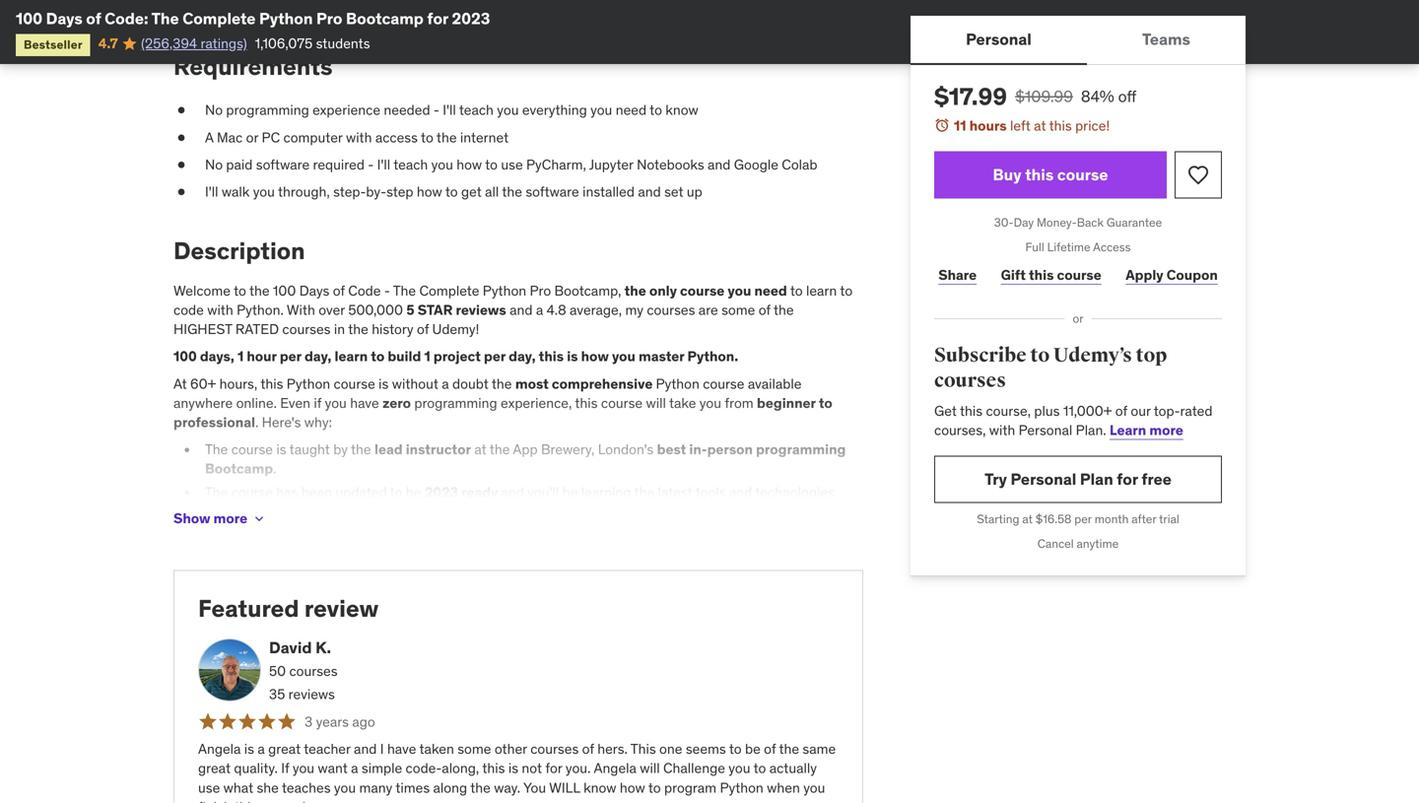 Task type: locate. For each thing, give the bounding box(es) containing it.
course
[[1058, 165, 1109, 185], [1057, 266, 1102, 284], [680, 282, 725, 300], [334, 375, 375, 393], [703, 375, 745, 393], [601, 394, 643, 412], [231, 441, 273, 458], [231, 483, 273, 501]]

a left 4.8
[[536, 301, 543, 319]]

0 horizontal spatial need
[[616, 101, 647, 119]]

complete up 5 star reviews
[[419, 282, 480, 300]]

day, up most
[[509, 348, 536, 365]]

1
[[238, 348, 244, 365], [424, 348, 431, 365]]

or left 'pc'
[[246, 128, 258, 146]]

course down comprehensive
[[601, 394, 643, 412]]

days up with
[[299, 282, 330, 300]]

online.
[[236, 394, 277, 412]]

0 vertical spatial reviews
[[456, 301, 506, 319]]

$17.99
[[935, 82, 1008, 111]]

1 horizontal spatial use
[[501, 156, 523, 173]]

have left zero
[[350, 394, 379, 412]]

2 horizontal spatial i'll
[[443, 101, 456, 119]]

a
[[205, 128, 214, 146]]

have right i
[[387, 740, 416, 758]]

have inside angela is a great teacher and i have taken some other courses of hers.  this one seems to be of the same great quality. if you want a simple code-along, this is not for you. angela will challenge you to actually use what she teaches you many times along the way. you will know how to program python when you finish this course!
[[387, 740, 416, 758]]

this down comprehensive
[[575, 394, 598, 412]]

0 horizontal spatial use
[[198, 779, 220, 797]]

python. inside to learn to code with python. with over 500,000
[[237, 301, 284, 319]]

a mac or pc computer with access to the internet
[[205, 128, 509, 146]]

pro up 4.8
[[530, 282, 551, 300]]

of inside get this course, plus 11,000+ of our top-rated courses, with personal plan.
[[1116, 402, 1128, 420]]

courses down subscribe
[[935, 369, 1006, 393]]

how
[[457, 156, 482, 173], [417, 183, 442, 201], [581, 348, 609, 365], [620, 779, 645, 797]]

with down course,
[[990, 421, 1016, 439]]

2 no from the top
[[205, 156, 223, 173]]

to learn to code with python. with over 500,000
[[174, 282, 853, 319]]

at
[[1034, 117, 1046, 135], [475, 441, 487, 458], [238, 503, 251, 520], [1023, 512, 1033, 527]]

some
[[722, 301, 755, 319], [458, 740, 491, 758]]

2 horizontal spatial be
[[745, 740, 761, 758]]

0 horizontal spatial pro
[[316, 8, 342, 29]]

1 horizontal spatial learn
[[806, 282, 837, 300]]

such
[[359, 503, 388, 520]]

will inside angela is a great teacher and i have taken some other courses of hers.  this one seems to be of the same great quality. if you want a simple code-along, this is not for you. angela will challenge you to actually use what she teaches you many times along the way. you will know how to program python when you finish this course!
[[640, 760, 660, 778]]

of up the over
[[333, 282, 345, 300]]

1 vertical spatial know
[[584, 779, 617, 797]]

1 horizontal spatial bootcamp
[[346, 8, 424, 29]]

is up comprehensive
[[567, 348, 578, 365]]

0 horizontal spatial 1
[[238, 348, 244, 365]]

day,
[[305, 348, 332, 365], [509, 348, 536, 365]]

this inside get this course, plus 11,000+ of our top-rated courses, with personal plan.
[[960, 402, 983, 420]]

0 horizontal spatial with
[[207, 301, 233, 319]]

get this course, plus 11,000+ of our top-rated courses, with personal plan.
[[935, 402, 1213, 439]]

1,106,075
[[255, 34, 313, 52]]

1 horizontal spatial google
[[734, 156, 779, 173]]

the up available
[[774, 301, 794, 319]]

the down professional
[[205, 441, 228, 458]]

no programming experience needed - i'll teach you everything you need to know
[[205, 101, 699, 119]]

bootcamp up used
[[205, 460, 273, 478]]

course inside 'python course available anywhere online. even if you have'
[[703, 375, 745, 393]]

here's
[[262, 414, 301, 431]]

0 horizontal spatial more
[[214, 510, 248, 527]]

learn
[[1110, 421, 1147, 439]]

more inside button
[[214, 510, 248, 527]]

code:
[[105, 8, 148, 29]]

how up comprehensive
[[581, 348, 609, 365]]

access
[[375, 128, 418, 146]]

teach for everything
[[459, 101, 494, 119]]

i'll up by- at top
[[377, 156, 391, 173]]

with down the experience
[[346, 128, 372, 146]]

1 vertical spatial great
[[198, 760, 231, 778]]

buy
[[993, 165, 1022, 185]]

personal inside get this course, plus 11,000+ of our top-rated courses, with personal plan.
[[1019, 421, 1073, 439]]

some right are at the top of the page
[[722, 301, 755, 319]]

zero programming experience, this course will take you from
[[383, 394, 757, 412]]

python inside angela is a great teacher and i have taken some other courses of hers.  this one seems to be of the same great quality. if you want a simple code-along, this is not for you. angela will challenge you to actually use what she teaches you many times along the way. you will know how to program python when you finish this course!
[[720, 779, 764, 797]]

100 up bestseller
[[16, 8, 42, 29]]

wishlist image
[[1187, 163, 1211, 187]]

only
[[649, 282, 677, 300]]

through,
[[278, 183, 330, 201]]

python up 1,106,075
[[259, 8, 313, 29]]

100 days of code: the complete python pro bootcamp for 2023
[[16, 8, 490, 29]]

personal down plus
[[1019, 421, 1073, 439]]

colab
[[782, 156, 818, 173]]

xsmall image inside show more button
[[252, 511, 267, 527]]

2 horizontal spatial -
[[434, 101, 440, 119]]

this
[[631, 740, 656, 758]]

1 vertical spatial -
[[368, 156, 374, 173]]

0 vertical spatial personal
[[966, 29, 1032, 49]]

pro up students
[[316, 8, 342, 29]]

need up jupyter
[[616, 101, 647, 119]]

get
[[935, 402, 957, 420]]

per up the doubt at left top
[[484, 348, 506, 365]]

brewery,
[[541, 441, 595, 458]]

the left 'latest'
[[634, 483, 655, 501]]

100 for days
[[16, 8, 42, 29]]

1 horizontal spatial for
[[546, 760, 562, 778]]

0 vertical spatial python.
[[237, 301, 284, 319]]

xsmall image
[[174, 128, 189, 147], [174, 155, 189, 175], [174, 182, 189, 202], [252, 511, 267, 527]]

1 horizontal spatial 1
[[424, 348, 431, 365]]

1 vertical spatial programming
[[414, 394, 498, 412]]

0 horizontal spatial software
[[256, 156, 310, 173]]

tab list
[[911, 16, 1246, 65]]

1 horizontal spatial be
[[563, 483, 578, 501]]

per right hour
[[280, 348, 302, 365]]

0 horizontal spatial google
[[451, 503, 495, 520]]

be
[[406, 483, 422, 501], [563, 483, 578, 501], [745, 740, 761, 758]]

0 horizontal spatial .
[[255, 414, 259, 431]]

many
[[359, 779, 393, 797]]

2023 up apple,
[[425, 483, 458, 501]]

0 horizontal spatial have
[[350, 394, 379, 412]]

1 horizontal spatial need
[[755, 282, 787, 300]]

updated
[[336, 483, 387, 501]]

1 vertical spatial for
[[1117, 469, 1138, 489]]

one
[[660, 740, 683, 758]]

2 horizontal spatial for
[[1117, 469, 1138, 489]]

tab list containing personal
[[911, 16, 1246, 65]]

1 horizontal spatial with
[[346, 128, 372, 146]]

for inside angela is a great teacher and i have taken some other courses of hers.  this one seems to be of the same great quality. if you want a simple code-along, this is not for you. angela will challenge you to actually use what she teaches you many times along the way. you will know how to program python when you finish this course!
[[546, 760, 562, 778]]

hers.
[[598, 740, 628, 758]]

- up "500,000" on the left
[[384, 282, 390, 300]]

experience
[[313, 101, 381, 119]]

xsmall image for a
[[174, 128, 189, 147]]

with up highest rated on the left top of page
[[207, 301, 233, 319]]

2023 up no programming experience needed - i'll teach you everything you need to know on the top
[[452, 8, 490, 29]]

at inside starting at $16.58 per month after trial cancel anytime
[[1023, 512, 1033, 527]]

$17.99 $109.99 84% off
[[935, 82, 1137, 111]]

teach up step
[[394, 156, 428, 173]]

buy this course button
[[935, 151, 1167, 199]]

use down internet
[[501, 156, 523, 173]]

. down online.
[[255, 414, 259, 431]]

and right notebooks
[[708, 156, 731, 173]]

.
[[255, 414, 259, 431], [273, 460, 276, 478]]

course down lifetime
[[1057, 266, 1102, 284]]

python course available anywhere online. even if you have
[[174, 375, 802, 412]]

great up what
[[198, 760, 231, 778]]

reviews inside david k. 50 courses 35 reviews
[[289, 686, 335, 703]]

of left the our
[[1116, 402, 1128, 420]]

1 horizontal spatial more
[[1150, 421, 1184, 439]]

3 years ago
[[305, 713, 375, 731]]

0 horizontal spatial 100
[[16, 8, 42, 29]]

personal up the $17.99 at the top right
[[966, 29, 1032, 49]]

0 vertical spatial complete
[[183, 8, 256, 29]]

0 vertical spatial .
[[255, 414, 259, 431]]

0 horizontal spatial some
[[458, 740, 491, 758]]

teach
[[459, 101, 494, 119], [394, 156, 428, 173]]

programming inside best in-person programming bootcamp
[[756, 441, 846, 458]]

2 horizontal spatial programming
[[756, 441, 846, 458]]

average,
[[570, 301, 622, 319]]

month
[[1095, 512, 1129, 527]]

1 no from the top
[[205, 101, 223, 119]]

most
[[515, 375, 549, 393]]

0 vertical spatial great
[[268, 740, 301, 758]]

my
[[625, 301, 644, 319]]

xsmall image for i'll
[[174, 182, 189, 202]]

programming up technologies
[[756, 441, 846, 458]]

0 horizontal spatial reviews
[[289, 686, 335, 703]]

and left 4.8
[[510, 301, 533, 319]]

learn inside to learn to code with python. with over 500,000
[[806, 282, 837, 300]]

i'll for needed
[[443, 101, 456, 119]]

python. up highest rated on the left top of page
[[237, 301, 284, 319]]

have inside 'python course available anywhere online. even if you have'
[[350, 394, 379, 412]]

courses inside david k. 50 courses 35 reviews
[[289, 662, 338, 680]]

0 vertical spatial teach
[[459, 101, 494, 119]]

reviews up the 3
[[289, 686, 335, 703]]

1 horizontal spatial python.
[[688, 348, 739, 365]]

teach for how
[[394, 156, 428, 173]]

1 horizontal spatial know
[[666, 101, 699, 119]]

python. down are at the top of the page
[[688, 348, 739, 365]]

0 vertical spatial more
[[1150, 421, 1184, 439]]

up
[[687, 183, 703, 201]]

0 vertical spatial -
[[434, 101, 440, 119]]

1 vertical spatial bootcamp
[[205, 460, 273, 478]]

need up available
[[755, 282, 787, 300]]

this right buy
[[1025, 165, 1054, 185]]

0 vertical spatial have
[[350, 394, 379, 412]]

will down this
[[640, 760, 660, 778]]

. for . here's why:
[[255, 414, 259, 431]]

0 horizontal spatial angela
[[198, 740, 241, 758]]

for right not
[[546, 760, 562, 778]]

history
[[372, 320, 414, 338]]

course inside button
[[1058, 165, 1109, 185]]

is
[[567, 348, 578, 365], [379, 375, 389, 393], [276, 441, 286, 458], [244, 740, 254, 758], [509, 760, 519, 778]]

personal
[[966, 29, 1032, 49], [1019, 421, 1073, 439], [1011, 469, 1077, 489]]

buy this course
[[993, 165, 1109, 185]]

the inside and you'll be learning the latest tools and technologies used at large companies such as apple, google and netflix.
[[634, 483, 655, 501]]

quality.
[[234, 760, 278, 778]]

0 horizontal spatial days
[[46, 8, 83, 29]]

0 horizontal spatial day,
[[305, 348, 332, 365]]

google left colab in the top right of the page
[[734, 156, 779, 173]]

- for needed
[[434, 101, 440, 119]]

at right used
[[238, 503, 251, 520]]

apply
[[1126, 266, 1164, 284]]

0 horizontal spatial learn
[[335, 348, 368, 365]]

at right instructor on the bottom of the page
[[475, 441, 487, 458]]

this up most
[[539, 348, 564, 365]]

know down you.
[[584, 779, 617, 797]]

star
[[418, 301, 453, 319]]

(256,394
[[141, 34, 197, 52]]

1 vertical spatial days
[[299, 282, 330, 300]]

teach up internet
[[459, 101, 494, 119]]

have
[[350, 394, 379, 412], [387, 740, 416, 758]]

subscribe
[[935, 344, 1027, 368]]

more right show
[[214, 510, 248, 527]]

angela down hers.
[[594, 760, 637, 778]]

be up apple,
[[406, 483, 422, 501]]

1 vertical spatial software
[[526, 183, 579, 201]]

be inside and you'll be learning the latest tools and technologies used at large companies such as apple, google and netflix.
[[563, 483, 578, 501]]

learn
[[806, 282, 837, 300], [335, 348, 368, 365]]

how right step
[[417, 183, 442, 201]]

know up notebooks
[[666, 101, 699, 119]]

0 vertical spatial some
[[722, 301, 755, 319]]

courses down k.
[[289, 662, 338, 680]]

1 horizontal spatial teach
[[459, 101, 494, 119]]

1 vertical spatial some
[[458, 740, 491, 758]]

learning
[[581, 483, 631, 501]]

1 vertical spatial will
[[640, 760, 660, 778]]

for left free at the bottom of page
[[1117, 469, 1138, 489]]

to inside the beginner to professional
[[819, 394, 833, 412]]

course down 'here's'
[[231, 441, 273, 458]]

welcome to the 100 days of code - the complete python pro bootcamp, the only course you need
[[174, 282, 787, 300]]

taken
[[419, 740, 454, 758]]

how down this
[[620, 779, 645, 797]]

programming up 'pc'
[[226, 101, 309, 119]]

2 horizontal spatial with
[[990, 421, 1016, 439]]

great up if
[[268, 740, 301, 758]]

. up has
[[273, 460, 276, 478]]

0 horizontal spatial bootcamp
[[205, 460, 273, 478]]

1 horizontal spatial reviews
[[456, 301, 506, 319]]

more
[[1150, 421, 1184, 439], [214, 510, 248, 527]]

programming down the doubt at left top
[[414, 394, 498, 412]]

in
[[334, 320, 345, 338]]

1 horizontal spatial angela
[[594, 760, 637, 778]]

1 horizontal spatial day,
[[509, 348, 536, 365]]

of up 4.7
[[86, 8, 101, 29]]

1 vertical spatial or
[[1073, 311, 1084, 326]]

1 vertical spatial google
[[451, 503, 495, 520]]

hours
[[970, 117, 1007, 135]]

no up 'a'
[[205, 101, 223, 119]]

try personal plan for free
[[985, 469, 1172, 489]]

1 horizontal spatial pro
[[530, 282, 551, 300]]

what
[[223, 779, 253, 797]]

1 vertical spatial have
[[387, 740, 416, 758]]

or
[[246, 128, 258, 146], [1073, 311, 1084, 326]]

0 vertical spatial programming
[[226, 101, 309, 119]]

python.
[[237, 301, 284, 319], [688, 348, 739, 365]]

0 vertical spatial no
[[205, 101, 223, 119]]

course up back
[[1058, 165, 1109, 185]]

2 vertical spatial with
[[990, 421, 1016, 439]]

0 horizontal spatial -
[[368, 156, 374, 173]]

this inside button
[[1025, 165, 1054, 185]]

cancel
[[1038, 536, 1074, 551]]

1 vertical spatial use
[[198, 779, 220, 797]]

google down ready
[[451, 503, 495, 520]]

you'll
[[528, 483, 559, 501]]

1 vertical spatial .
[[273, 460, 276, 478]]

0 horizontal spatial or
[[246, 128, 258, 146]]

installed
[[583, 183, 635, 201]]

courses inside angela is a great teacher and i have taken some other courses of hers.  this one seems to be of the same great quality. if you want a simple code-along, this is not for you. angela will challenge you to actually use what she teaches you many times along the way. you will know how to program python when you finish this course!
[[531, 740, 579, 758]]

2 vertical spatial i'll
[[205, 183, 218, 201]]

1 vertical spatial reviews
[[289, 686, 335, 703]]

be right you'll
[[563, 483, 578, 501]]

computer
[[283, 128, 343, 146]]

for up no programming experience needed - i'll teach you everything you need to know on the top
[[427, 8, 449, 29]]

more down top- at the bottom
[[1150, 421, 1184, 439]]

0 horizontal spatial programming
[[226, 101, 309, 119]]

2 vertical spatial programming
[[756, 441, 846, 458]]

be right seems
[[745, 740, 761, 758]]

1 horizontal spatial .
[[273, 460, 276, 478]]

the
[[437, 128, 457, 146], [502, 183, 522, 201], [249, 282, 270, 300], [625, 282, 646, 300], [774, 301, 794, 319], [348, 320, 369, 338], [492, 375, 512, 393], [351, 441, 371, 458], [490, 441, 510, 458], [634, 483, 655, 501], [779, 740, 800, 758], [470, 779, 491, 797]]

1 right 'build'
[[424, 348, 431, 365]]

use
[[501, 156, 523, 173], [198, 779, 220, 797]]

by-
[[366, 183, 387, 201]]

to inside subscribe to udemy's top courses
[[1031, 344, 1050, 368]]

try personal plan for free link
[[935, 456, 1222, 503]]

2 vertical spatial for
[[546, 760, 562, 778]]

1 vertical spatial personal
[[1019, 421, 1073, 439]]

1 vertical spatial more
[[214, 510, 248, 527]]

will left take at the left of page
[[646, 394, 666, 412]]

david k. 50 courses 35 reviews
[[269, 638, 338, 703]]

is up quality.
[[244, 740, 254, 758]]

of
[[86, 8, 101, 29], [333, 282, 345, 300], [759, 301, 771, 319], [417, 320, 429, 338], [1116, 402, 1128, 420], [582, 740, 594, 758], [764, 740, 776, 758]]

share button
[[935, 256, 981, 295]]

0 horizontal spatial complete
[[183, 8, 256, 29]]

plan.
[[1076, 421, 1107, 439]]

1 horizontal spatial -
[[384, 282, 390, 300]]

you
[[523, 779, 546, 797]]

0 horizontal spatial be
[[406, 483, 422, 501]]

rated
[[1181, 402, 1213, 420]]

know inside angela is a great teacher and i have taken some other courses of hers.  this one seems to be of the same great quality. if you want a simple code-along, this is not for you. angela will challenge you to actually use what she teaches you many times along the way. you will know how to program python when you finish this course!
[[584, 779, 617, 797]]

1 vertical spatial 100
[[273, 282, 296, 300]]



Task type: describe. For each thing, give the bounding box(es) containing it.
and inside the and a 4.8 average, my courses are some of the highest rated courses in the history of udemy!
[[510, 301, 533, 319]]

2 day, from the left
[[509, 348, 536, 365]]

with inside to learn to code with python. with over 500,000
[[207, 301, 233, 319]]

this left price!
[[1050, 117, 1072, 135]]

how inside angela is a great teacher and i have taken some other courses of hers.  this one seems to be of the same great quality. if you want a simple code-along, this is not for you. angela will challenge you to actually use what she teaches you many times along the way. you will know how to program python when you finish this course!
[[620, 779, 645, 797]]

and right tools
[[729, 483, 752, 501]]

- for required
[[368, 156, 374, 173]]

step
[[387, 183, 414, 201]]

days,
[[200, 348, 234, 365]]

84%
[[1081, 86, 1115, 106]]

person
[[707, 441, 753, 458]]

1,106,075 students
[[255, 34, 370, 52]]

personal inside button
[[966, 29, 1032, 49]]

actually
[[770, 760, 817, 778]]

teaches
[[282, 779, 331, 797]]

along,
[[442, 760, 479, 778]]

a inside the and a 4.8 average, my courses are some of the highest rated courses in the history of udemy!
[[536, 301, 543, 319]]

and left set
[[638, 183, 661, 201]]

bestseller
[[24, 37, 83, 52]]

netflix.
[[525, 503, 568, 520]]

(256,394 ratings)
[[141, 34, 247, 52]]

step-
[[333, 183, 366, 201]]

30-
[[995, 215, 1014, 230]]

the right all in the top left of the page
[[502, 183, 522, 201]]

day
[[1014, 215, 1034, 230]]

is left not
[[509, 760, 519, 778]]

internet
[[460, 128, 509, 146]]

the left way. on the bottom left
[[470, 779, 491, 797]]

xsmall image
[[174, 101, 189, 120]]

gift this course link
[[997, 256, 1106, 295]]

1 day, from the left
[[305, 348, 332, 365]]

companies
[[288, 503, 355, 520]]

at inside and you'll be learning the latest tools and technologies used at large companies such as apple, google and netflix.
[[238, 503, 251, 520]]

lead
[[375, 441, 403, 458]]

hours,
[[219, 375, 258, 393]]

technologies
[[755, 483, 835, 501]]

walk
[[222, 183, 250, 201]]

xsmall image for no
[[174, 155, 189, 175]]

price!
[[1076, 117, 1110, 135]]

0 vertical spatial need
[[616, 101, 647, 119]]

for inside try personal plan for free link
[[1117, 469, 1138, 489]]

code-
[[406, 760, 442, 778]]

build
[[388, 348, 421, 365]]

large
[[254, 503, 285, 520]]

programming for zero
[[414, 394, 498, 412]]

the up used
[[205, 483, 228, 501]]

beginner
[[757, 394, 816, 412]]

2 1 from the left
[[424, 348, 431, 365]]

. for .
[[273, 460, 276, 478]]

and inside angela is a great teacher and i have taken some other courses of hers.  this one seems to be of the same great quality. if you want a simple code-along, this is not for you. angela will challenge you to actually use what she teaches you many times along the way. you will know how to program python when you finish this course!
[[354, 740, 377, 758]]

the down description at the top of page
[[249, 282, 270, 300]]

0 vertical spatial bootcamp
[[346, 8, 424, 29]]

0 vertical spatial 2023
[[452, 8, 490, 29]]

11 hours left at this price!
[[954, 117, 1110, 135]]

code
[[174, 301, 204, 319]]

free
[[1142, 469, 1172, 489]]

the course has been updated to be 2023 ready
[[205, 483, 501, 501]]

courses inside subscribe to udemy's top courses
[[935, 369, 1006, 393]]

you inside 'python course available anywhere online. even if you have'
[[325, 394, 347, 412]]

0 vertical spatial will
[[646, 394, 666, 412]]

python inside 'python course available anywhere online. even if you have'
[[656, 375, 700, 393]]

per inside starting at $16.58 per month after trial cancel anytime
[[1075, 512, 1092, 527]]

after
[[1132, 512, 1157, 527]]

11,000+
[[1064, 402, 1112, 420]]

and left you'll
[[501, 483, 524, 501]]

will
[[549, 779, 580, 797]]

of up you.
[[582, 740, 594, 758]]

left
[[1010, 117, 1031, 135]]

udemy's
[[1054, 344, 1132, 368]]

a left the doubt at left top
[[442, 375, 449, 393]]

is up zero
[[379, 375, 389, 393]]

course up are at the top of the page
[[680, 282, 725, 300]]

at right left on the right of the page
[[1034, 117, 1046, 135]]

the up "5"
[[393, 282, 416, 300]]

starting at $16.58 per month after trial cancel anytime
[[977, 512, 1180, 551]]

other
[[495, 740, 527, 758]]

a up quality.
[[258, 740, 265, 758]]

0 vertical spatial pro
[[316, 8, 342, 29]]

the up my in the top left of the page
[[625, 282, 646, 300]]

1 1 from the left
[[238, 348, 244, 365]]

this down what
[[235, 798, 257, 803]]

the up the beginner to professional
[[492, 375, 512, 393]]

teams
[[1143, 29, 1191, 49]]

with inside get this course, plus 11,000+ of our top-rated courses, with personal plan.
[[990, 421, 1016, 439]]

from
[[725, 394, 754, 412]]

0 vertical spatial with
[[346, 128, 372, 146]]

0 vertical spatial use
[[501, 156, 523, 173]]

access
[[1093, 239, 1131, 255]]

learn more
[[1110, 421, 1184, 439]]

full
[[1026, 239, 1045, 255]]

teacher
[[304, 740, 351, 758]]

at
[[174, 375, 187, 393]]

professional
[[174, 414, 255, 431]]

1 horizontal spatial per
[[484, 348, 506, 365]]

of right are at the top of the page
[[759, 301, 771, 319]]

2 vertical spatial personal
[[1011, 469, 1077, 489]]

why:
[[304, 414, 332, 431]]

is down 'here's'
[[276, 441, 286, 458]]

0 horizontal spatial great
[[198, 760, 231, 778]]

0 vertical spatial software
[[256, 156, 310, 173]]

be inside angela is a great teacher and i have taken some other courses of hers.  this one seems to be of the same great quality. if you want a simple code-along, this is not for you. angela will challenge you to actually use what she teaches you many times along the way. you will know how to program python when you finish this course!
[[745, 740, 761, 758]]

angela is a great teacher and i have taken some other courses of hers.  this one seems to be of the same great quality. if you want a simple code-along, this is not for you. angela will challenge you to actually use what she teaches you many times along the way. you will know how to program python when you finish this course!
[[198, 740, 836, 803]]

back
[[1077, 215, 1104, 230]]

1 vertical spatial complete
[[419, 282, 480, 300]]

0 horizontal spatial i'll
[[205, 183, 218, 201]]

the down no programming experience needed - i'll teach you everything you need to know on the top
[[437, 128, 457, 146]]

pc
[[262, 128, 280, 146]]

2 horizontal spatial 100
[[273, 282, 296, 300]]

course up large
[[231, 483, 273, 501]]

paid
[[226, 156, 253, 173]]

some inside the and a 4.8 average, my courses are some of the highest rated courses in the history of udemy!
[[722, 301, 755, 319]]

and a 4.8 average, my courses are some of the highest rated courses in the history of udemy!
[[174, 301, 794, 338]]

she
[[257, 779, 279, 797]]

python up the and a 4.8 average, my courses are some of the highest rated courses in the history of udemy! on the top
[[483, 282, 527, 300]]

our
[[1131, 402, 1151, 420]]

0 vertical spatial days
[[46, 8, 83, 29]]

finish
[[198, 798, 231, 803]]

show more
[[174, 510, 248, 527]]

this up way. on the bottom left
[[482, 760, 505, 778]]

off
[[1119, 86, 1137, 106]]

the right in
[[348, 320, 369, 338]]

this up online.
[[261, 375, 283, 393]]

i'll for required
[[377, 156, 391, 173]]

more for show more
[[214, 510, 248, 527]]

courses down only
[[647, 301, 695, 319]]

alarm image
[[935, 117, 950, 133]]

1 vertical spatial learn
[[335, 348, 368, 365]]

no paid software required - i'll teach you how to use pycharm, jupyter notebooks and google colab
[[205, 156, 818, 173]]

0 horizontal spatial per
[[280, 348, 302, 365]]

more for learn more
[[1150, 421, 1184, 439]]

2 vertical spatial -
[[384, 282, 390, 300]]

course down in
[[334, 375, 375, 393]]

python up if
[[287, 375, 330, 393]]

1 vertical spatial angela
[[594, 760, 637, 778]]

1 vertical spatial 2023
[[425, 483, 458, 501]]

ready
[[461, 483, 498, 501]]

a right want
[[351, 760, 358, 778]]

of down star
[[417, 320, 429, 338]]

some inside angela is a great teacher and i have taken some other courses of hers.  this one seems to be of the same great quality. if you want a simple code-along, this is not for you. angela will challenge you to actually use what she teaches you many times along the way. you will know how to program python when you finish this course!
[[458, 740, 491, 758]]

no for no programming experience needed - i'll teach you everything you need to know
[[205, 101, 223, 119]]

of up actually
[[764, 740, 776, 758]]

everything
[[522, 101, 587, 119]]

doubt
[[453, 375, 489, 393]]

best in-person programming bootcamp
[[205, 441, 846, 478]]

students
[[316, 34, 370, 52]]

the course is taught by the lead instructor at the app brewery, london's
[[205, 441, 657, 458]]

k.
[[316, 638, 331, 658]]

description
[[174, 236, 305, 266]]

best
[[657, 441, 686, 458]]

challenge
[[663, 760, 725, 778]]

are
[[699, 301, 718, 319]]

no for no paid software required - i'll teach you how to use pycharm, jupyter notebooks and google colab
[[205, 156, 223, 173]]

5 star reviews
[[407, 301, 506, 319]]

by
[[333, 441, 348, 458]]

trial
[[1159, 512, 1180, 527]]

as
[[391, 503, 405, 520]]

1 horizontal spatial software
[[526, 183, 579, 201]]

5
[[407, 301, 415, 319]]

bootcamp inside best in-person programming bootcamp
[[205, 460, 273, 478]]

pycharm,
[[526, 156, 586, 173]]

0 vertical spatial or
[[246, 128, 258, 146]]

how up get
[[457, 156, 482, 173]]

the up (256,394
[[151, 8, 179, 29]]

programming for no
[[226, 101, 309, 119]]

this right 'gift'
[[1029, 266, 1054, 284]]

100 for days,
[[174, 348, 197, 365]]

hour
[[247, 348, 277, 365]]

the up actually
[[779, 740, 800, 758]]

without
[[392, 375, 439, 393]]

starting
[[977, 512, 1020, 527]]

use inside angela is a great teacher and i have taken some other courses of hers.  this one seems to be of the same great quality. if you want a simple code-along, this is not for you. angela will challenge you to actually use what she teaches you many times along the way. you will know how to program python when you finish this course!
[[198, 779, 220, 797]]

beginner to professional
[[174, 394, 833, 431]]

experience,
[[501, 394, 572, 412]]

1 horizontal spatial or
[[1073, 311, 1084, 326]]

the left app
[[490, 441, 510, 458]]

along
[[433, 779, 467, 797]]

set
[[665, 183, 684, 201]]

zero
[[383, 394, 411, 412]]

apple,
[[408, 503, 447, 520]]

all
[[485, 183, 499, 201]]

courses down with
[[282, 320, 331, 338]]

show more button
[[174, 499, 267, 539]]

coupon
[[1167, 266, 1218, 284]]

with
[[287, 301, 315, 319]]

david king image
[[198, 639, 261, 702]]

the right by
[[351, 441, 371, 458]]

google inside and you'll be learning the latest tools and technologies used at large companies such as apple, google and netflix.
[[451, 503, 495, 520]]

over
[[319, 301, 345, 319]]

0 horizontal spatial for
[[427, 8, 449, 29]]

and left netflix. at the left bottom of the page
[[498, 503, 521, 520]]



Task type: vqa. For each thing, say whether or not it's contained in the screenshot.
Show more
yes



